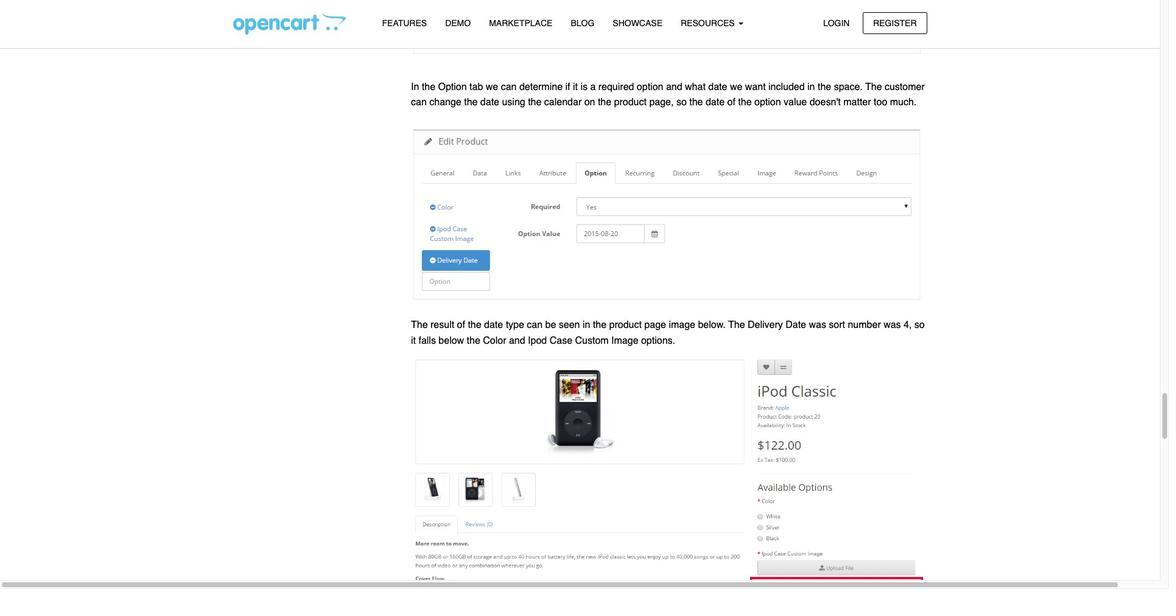 Task type: vqa. For each thing, say whether or not it's contained in the screenshot.
>
no



Task type: describe. For each thing, give the bounding box(es) containing it.
delivery date product page image
[[411, 357, 927, 590]]

it inside the result of the date type can be seen in the product page image below. the delivery date was sort number was 4, so it falls below the color and ipod case custom image options.
[[411, 335, 416, 346]]

0 horizontal spatial option
[[637, 81, 664, 92]]

2 we from the left
[[730, 81, 743, 92]]

below
[[439, 335, 464, 346]]

in inside 'in the option tab we can determine if it is a required option and what date we want included in the space. the customer can change the date using the calendar on the product page, so the date of the option value doesn't matter too much.'
[[808, 81, 815, 92]]

type
[[506, 320, 524, 331]]

demo
[[445, 18, 471, 28]]

included
[[769, 81, 805, 92]]

result
[[431, 320, 454, 331]]

delivery date porduct image
[[411, 118, 927, 310]]

showcase
[[613, 18, 663, 28]]

date
[[786, 320, 806, 331]]

seen
[[559, 320, 580, 331]]

1 we from the left
[[486, 81, 498, 92]]

much.
[[890, 97, 917, 108]]

date down tab
[[481, 97, 499, 108]]

login link
[[813, 12, 860, 34]]

using
[[502, 97, 525, 108]]

and inside the result of the date type can be seen in the product page image below. the delivery date was sort number was 4, so it falls below the color and ipod case custom image options.
[[509, 335, 525, 346]]

determine
[[520, 81, 563, 92]]

4,
[[904, 320, 912, 331]]

so inside the result of the date type can be seen in the product page image below. the delivery date was sort number was 4, so it falls below the color and ipod case custom image options.
[[915, 320, 925, 331]]

1 horizontal spatial the
[[729, 320, 745, 331]]

the up doesn't
[[818, 81, 832, 92]]

what
[[685, 81, 706, 92]]

and inside 'in the option tab we can determine if it is a required option and what date we want included in the space. the customer can change the date using the calendar on the product page, so the date of the option value doesn't matter too much.'
[[666, 81, 683, 92]]

1 vertical spatial can
[[411, 97, 427, 108]]

case
[[550, 335, 573, 346]]

too
[[874, 97, 888, 108]]

blog
[[571, 18, 595, 28]]

features link
[[373, 13, 436, 34]]

product inside 'in the option tab we can determine if it is a required option and what date we want included in the space. the customer can change the date using the calendar on the product page, so the date of the option value doesn't matter too much.'
[[614, 97, 647, 108]]

blog link
[[562, 13, 604, 34]]

2 was from the left
[[884, 320, 901, 331]]

color
[[483, 335, 506, 346]]

be
[[546, 320, 556, 331]]

0 horizontal spatial the
[[411, 320, 428, 331]]

in
[[411, 81, 419, 92]]

the up custom
[[593, 320, 607, 331]]

customer
[[885, 81, 925, 92]]

the right in
[[422, 81, 436, 92]]

1 horizontal spatial option
[[755, 97, 781, 108]]

ipod
[[528, 335, 547, 346]]

delivery
[[748, 320, 783, 331]]

the down tab
[[464, 97, 478, 108]]

image
[[612, 335, 639, 346]]

showcase link
[[604, 13, 672, 34]]

resources link
[[672, 13, 753, 34]]

page,
[[650, 97, 674, 108]]

page
[[645, 320, 666, 331]]

is
[[581, 81, 588, 92]]

calendar
[[544, 97, 582, 108]]

1 horizontal spatial can
[[501, 81, 517, 92]]



Task type: locate. For each thing, give the bounding box(es) containing it.
sort
[[829, 320, 845, 331]]

so right 4,
[[915, 320, 925, 331]]

0 horizontal spatial was
[[809, 320, 827, 331]]

date
[[709, 81, 728, 92], [481, 97, 499, 108], [706, 97, 725, 108], [484, 320, 503, 331]]

the right below.
[[729, 320, 745, 331]]

the result of the date type can be seen in the product page image below. the delivery date was sort number was 4, so it falls below the color and ipod case custom image options.
[[411, 320, 925, 346]]

of inside 'in the option tab we can determine if it is a required option and what date we want included in the space. the customer can change the date using the calendar on the product page, so the date of the option value doesn't matter too much.'
[[728, 97, 736, 108]]

1 was from the left
[[809, 320, 827, 331]]

the
[[422, 81, 436, 92], [818, 81, 832, 92], [464, 97, 478, 108], [528, 97, 542, 108], [598, 97, 612, 108], [690, 97, 703, 108], [738, 97, 752, 108], [468, 320, 482, 331], [593, 320, 607, 331], [467, 335, 481, 346]]

1 vertical spatial product
[[609, 320, 642, 331]]

custom
[[575, 335, 609, 346]]

1 vertical spatial and
[[509, 335, 525, 346]]

in up custom
[[583, 320, 591, 331]]

marketplace link
[[480, 13, 562, 34]]

a
[[590, 81, 596, 92]]

1 horizontal spatial and
[[666, 81, 683, 92]]

of inside the result of the date type can be seen in the product page image below. the delivery date was sort number was 4, so it falls below the color and ipod case custom image options.
[[457, 320, 465, 331]]

0 vertical spatial and
[[666, 81, 683, 92]]

required
[[599, 81, 634, 92]]

was
[[809, 320, 827, 331], [884, 320, 901, 331]]

register link
[[863, 12, 927, 34]]

in
[[808, 81, 815, 92], [583, 320, 591, 331]]

1 horizontal spatial in
[[808, 81, 815, 92]]

options.
[[641, 335, 676, 346]]

can
[[501, 81, 517, 92], [411, 97, 427, 108], [527, 320, 543, 331]]

option up page,
[[637, 81, 664, 92]]

it
[[573, 81, 578, 92], [411, 335, 416, 346]]

0 vertical spatial it
[[573, 81, 578, 92]]

and down type
[[509, 335, 525, 346]]

want
[[745, 81, 766, 92]]

option
[[438, 81, 467, 92]]

product down required
[[614, 97, 647, 108]]

the
[[866, 81, 882, 92], [411, 320, 428, 331], [729, 320, 745, 331]]

the left 'color'
[[467, 335, 481, 346]]

in up doesn't
[[808, 81, 815, 92]]

login
[[823, 18, 850, 28]]

image
[[669, 320, 696, 331]]

number
[[848, 320, 881, 331]]

0 vertical spatial can
[[501, 81, 517, 92]]

0 horizontal spatial can
[[411, 97, 427, 108]]

the down what
[[690, 97, 703, 108]]

so
[[677, 97, 687, 108], [915, 320, 925, 331]]

change
[[430, 97, 462, 108]]

doesn't
[[810, 97, 841, 108]]

1 horizontal spatial was
[[884, 320, 901, 331]]

0 horizontal spatial we
[[486, 81, 498, 92]]

0 horizontal spatial of
[[457, 320, 465, 331]]

and
[[666, 81, 683, 92], [509, 335, 525, 346]]

space.
[[834, 81, 863, 92]]

the down want
[[738, 97, 752, 108]]

0 vertical spatial so
[[677, 97, 687, 108]]

falls
[[419, 335, 436, 346]]

features
[[382, 18, 427, 28]]

0 vertical spatial option
[[637, 81, 664, 92]]

date up 'color'
[[484, 320, 503, 331]]

product up image
[[609, 320, 642, 331]]

product inside the result of the date type can be seen in the product page image below. the delivery date was sort number was 4, so it falls below the color and ipod case custom image options.
[[609, 320, 642, 331]]

opencart - open source shopping cart solution image
[[233, 13, 346, 35]]

1 horizontal spatial we
[[730, 81, 743, 92]]

0 vertical spatial product
[[614, 97, 647, 108]]

2 vertical spatial can
[[527, 320, 543, 331]]

1 horizontal spatial of
[[728, 97, 736, 108]]

below.
[[698, 320, 726, 331]]

0 horizontal spatial so
[[677, 97, 687, 108]]

the down determine
[[528, 97, 542, 108]]

if
[[566, 81, 570, 92]]

demo link
[[436, 13, 480, 34]]

value
[[784, 97, 807, 108]]

0 vertical spatial of
[[728, 97, 736, 108]]

1 vertical spatial it
[[411, 335, 416, 346]]

so inside 'in the option tab we can determine if it is a required option and what date we want included in the space. the customer can change the date using the calendar on the product page, so the date of the option value doesn't matter too much.'
[[677, 97, 687, 108]]

option
[[637, 81, 664, 92], [755, 97, 781, 108]]

resources
[[681, 18, 737, 28]]

and up page,
[[666, 81, 683, 92]]

was left 4,
[[884, 320, 901, 331]]

product
[[614, 97, 647, 108], [609, 320, 642, 331]]

0 horizontal spatial it
[[411, 335, 416, 346]]

can up ipod
[[527, 320, 543, 331]]

the up too
[[866, 81, 882, 92]]

2 horizontal spatial can
[[527, 320, 543, 331]]

can up "using"
[[501, 81, 517, 92]]

in inside the result of the date type can be seen in the product page image below. the delivery date was sort number was 4, so it falls below the color and ipod case custom image options.
[[583, 320, 591, 331]]

we left want
[[730, 81, 743, 92]]

it right if
[[573, 81, 578, 92]]

so right page,
[[677, 97, 687, 108]]

the right result
[[468, 320, 482, 331]]

1 vertical spatial of
[[457, 320, 465, 331]]

in the option tab we can determine if it is a required option and what date we want included in the space. the customer can change the date using the calendar on the product page, so the date of the option value doesn't matter too much.
[[411, 81, 925, 108]]

delivery date image
[[411, 0, 927, 72]]

0 horizontal spatial in
[[583, 320, 591, 331]]

tab
[[470, 81, 483, 92]]

the up falls
[[411, 320, 428, 331]]

register
[[873, 18, 917, 28]]

we right tab
[[486, 81, 498, 92]]

can down in
[[411, 97, 427, 108]]

1 vertical spatial so
[[915, 320, 925, 331]]

was left sort at the bottom right of the page
[[809, 320, 827, 331]]

1 vertical spatial in
[[583, 320, 591, 331]]

on
[[585, 97, 595, 108]]

date right what
[[709, 81, 728, 92]]

option down want
[[755, 97, 781, 108]]

the inside 'in the option tab we can determine if it is a required option and what date we want included in the space. the customer can change the date using the calendar on the product page, so the date of the option value doesn't matter too much.'
[[866, 81, 882, 92]]

0 vertical spatial in
[[808, 81, 815, 92]]

marketplace
[[489, 18, 553, 28]]

we
[[486, 81, 498, 92], [730, 81, 743, 92]]

2 horizontal spatial the
[[866, 81, 882, 92]]

1 vertical spatial option
[[755, 97, 781, 108]]

the right on
[[598, 97, 612, 108]]

matter
[[844, 97, 871, 108]]

date inside the result of the date type can be seen in the product page image below. the delivery date was sort number was 4, so it falls below the color and ipod case custom image options.
[[484, 320, 503, 331]]

1 horizontal spatial it
[[573, 81, 578, 92]]

can inside the result of the date type can be seen in the product page image below. the delivery date was sort number was 4, so it falls below the color and ipod case custom image options.
[[527, 320, 543, 331]]

it inside 'in the option tab we can determine if it is a required option and what date we want included in the space. the customer can change the date using the calendar on the product page, so the date of the option value doesn't matter too much.'
[[573, 81, 578, 92]]

0 horizontal spatial and
[[509, 335, 525, 346]]

it left falls
[[411, 335, 416, 346]]

of
[[728, 97, 736, 108], [457, 320, 465, 331]]

date right page,
[[706, 97, 725, 108]]

1 horizontal spatial so
[[915, 320, 925, 331]]



